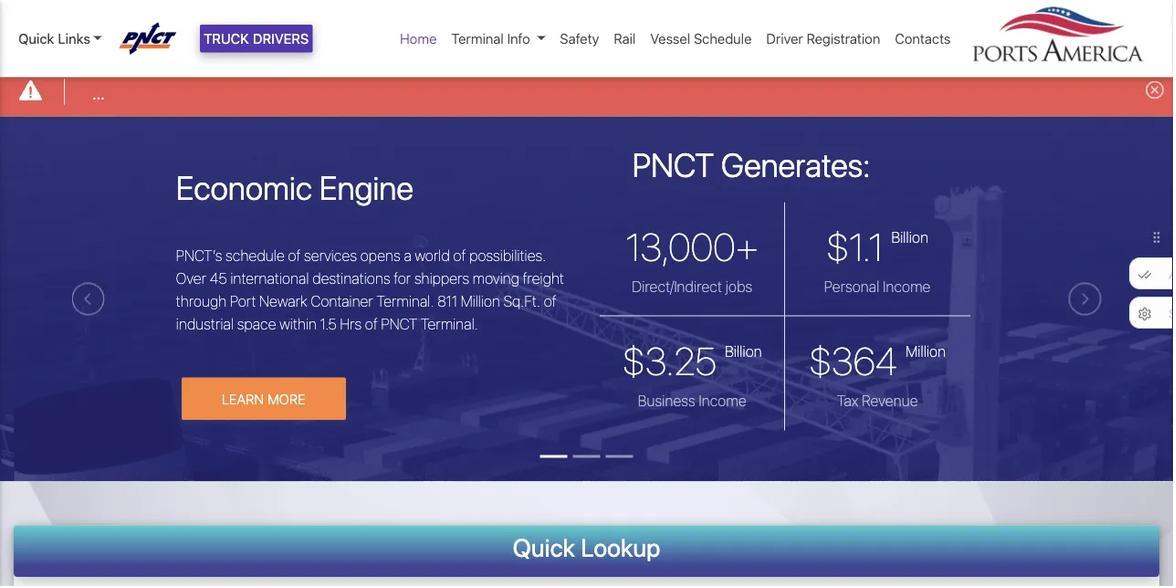 Task type: vqa. For each thing, say whether or not it's contained in the screenshot.
the $364 Million
yes



Task type: locate. For each thing, give the bounding box(es) containing it.
terminal.
[[377, 292, 434, 310], [421, 315, 478, 333]]

income
[[883, 278, 931, 295], [699, 392, 746, 409]]

income down $3.25 billion
[[699, 392, 746, 409]]

0 horizontal spatial million
[[461, 292, 500, 310]]

destinations
[[312, 270, 390, 287]]

terminal. down for in the left top of the page
[[377, 292, 434, 310]]

economic engine
[[176, 168, 414, 207]]

$3.25 billion
[[622, 338, 762, 383]]

1 horizontal spatial million
[[906, 342, 946, 360]]

registration
[[807, 31, 880, 47]]

world
[[415, 247, 450, 264]]

0 vertical spatial pnct
[[632, 145, 714, 183]]

1 horizontal spatial income
[[883, 278, 931, 295]]

revenue
[[862, 392, 918, 409]]

quick for quick links
[[18, 31, 54, 47]]

international
[[230, 270, 309, 287]]

0 horizontal spatial pnct
[[381, 315, 417, 333]]

pnct
[[632, 145, 714, 183], [381, 315, 417, 333]]

safety link
[[553, 21, 606, 56]]

home link
[[393, 21, 444, 56]]

generates:
[[721, 145, 870, 183]]

1 vertical spatial income
[[699, 392, 746, 409]]

million up revenue
[[906, 342, 946, 360]]

0 vertical spatial billion
[[891, 228, 928, 246]]

0 horizontal spatial income
[[699, 392, 746, 409]]

1 horizontal spatial quick
[[513, 533, 575, 562]]

vessel
[[650, 31, 690, 47]]

of
[[288, 247, 301, 264], [453, 247, 466, 264], [544, 292, 556, 310], [365, 315, 378, 333]]

income for $3.25
[[699, 392, 746, 409]]

... alert
[[0, 67, 1173, 116]]

truck
[[204, 31, 249, 47]]

pnct generates:
[[632, 145, 870, 183]]

business
[[638, 392, 695, 409]]

for
[[394, 270, 411, 287]]

quick left lookup
[[513, 533, 575, 562]]

billion right $1.1
[[891, 228, 928, 246]]

$3.25
[[622, 338, 717, 383]]

quick links link
[[18, 28, 102, 49]]

1 vertical spatial billion
[[725, 342, 762, 360]]

million
[[461, 292, 500, 310], [906, 342, 946, 360]]

newark
[[259, 292, 307, 310]]

port
[[230, 292, 256, 310]]

quick
[[18, 31, 54, 47], [513, 533, 575, 562]]

1 horizontal spatial pnct
[[632, 145, 714, 183]]

personal
[[824, 278, 879, 295]]

income down $1.1 billion
[[883, 278, 931, 295]]

0 vertical spatial income
[[883, 278, 931, 295]]

13,000+ direct/indirect jobs
[[626, 224, 758, 295]]

tax revenue
[[837, 392, 918, 409]]

rail
[[614, 31, 636, 47]]

freight
[[523, 270, 564, 287]]

0 horizontal spatial billion
[[725, 342, 762, 360]]

quick left the links
[[18, 31, 54, 47]]

services
[[304, 247, 357, 264]]

billion
[[891, 228, 928, 246], [725, 342, 762, 360]]

billion inside $3.25 billion
[[725, 342, 762, 360]]

million down moving
[[461, 292, 500, 310]]

billion for $3.25
[[725, 342, 762, 360]]

pnct inside pnct's schedule of services opens a world of possibilities. over 45 international destinations for shippers moving freight through port newark container terminal.                                 811 million sq.ft. of industrial space within 1.5 hrs of pnct terminal.
[[381, 315, 417, 333]]

truck drivers link
[[200, 25, 312, 52]]

1 vertical spatial million
[[906, 342, 946, 360]]

driver
[[766, 31, 803, 47]]

billion down jobs
[[725, 342, 762, 360]]

driver registration link
[[759, 21, 888, 56]]

business income
[[638, 392, 746, 409]]

pnct down for in the left top of the page
[[381, 315, 417, 333]]

billion inside $1.1 billion
[[891, 228, 928, 246]]

hrs
[[340, 315, 362, 333]]

safety
[[560, 31, 599, 47]]

contacts link
[[888, 21, 958, 56]]

13,000+
[[626, 224, 758, 269]]

of right world
[[453, 247, 466, 264]]

links
[[58, 31, 90, 47]]

engine
[[319, 168, 414, 207]]

quick lookup
[[513, 533, 660, 562]]

$364
[[809, 338, 897, 383]]

more
[[267, 391, 306, 407]]

0 vertical spatial million
[[461, 292, 500, 310]]

1 vertical spatial pnct
[[381, 315, 417, 333]]

1 vertical spatial quick
[[513, 533, 575, 562]]

pnct up 13,000+
[[632, 145, 714, 183]]

vessel schedule
[[650, 31, 752, 47]]

terminal. down 811
[[421, 315, 478, 333]]

0 horizontal spatial quick
[[18, 31, 54, 47]]

1 horizontal spatial billion
[[891, 228, 928, 246]]

$1.1 billion
[[826, 224, 928, 269]]

billion for $1.1
[[891, 228, 928, 246]]

0 vertical spatial quick
[[18, 31, 54, 47]]

drivers
[[253, 31, 309, 47]]

personal income
[[824, 278, 931, 295]]



Task type: describe. For each thing, give the bounding box(es) containing it.
schedule
[[694, 31, 752, 47]]

possibilities.
[[469, 247, 546, 264]]

terminal info link
[[444, 21, 553, 56]]

pnct's
[[176, 247, 222, 264]]

of down freight
[[544, 292, 556, 310]]

1 vertical spatial terminal.
[[421, 315, 478, 333]]

million inside pnct's schedule of services opens a world of possibilities. over 45 international destinations for shippers moving freight through port newark container terminal.                                 811 million sq.ft. of industrial space within 1.5 hrs of pnct terminal.
[[461, 292, 500, 310]]

of right hrs
[[365, 315, 378, 333]]

contacts
[[895, 31, 951, 47]]

jobs
[[726, 278, 752, 295]]

opens
[[360, 247, 400, 264]]

industrial
[[176, 315, 234, 333]]

quick links
[[18, 31, 90, 47]]

learn
[[222, 391, 264, 407]]

economic
[[176, 168, 312, 207]]

of up "international"
[[288, 247, 301, 264]]

0 vertical spatial terminal.
[[377, 292, 434, 310]]

learn more button
[[181, 377, 346, 420]]

info
[[507, 31, 530, 47]]

terminal
[[451, 31, 504, 47]]

terminal info
[[451, 31, 530, 47]]

$1.1
[[826, 224, 883, 269]]

...
[[92, 85, 105, 102]]

close image
[[1146, 81, 1164, 99]]

space
[[237, 315, 276, 333]]

a
[[404, 247, 411, 264]]

direct/indirect
[[632, 278, 722, 295]]

home
[[400, 31, 437, 47]]

rail link
[[606, 21, 643, 56]]

45
[[210, 270, 227, 287]]

container
[[311, 292, 373, 310]]

driver registration
[[766, 31, 880, 47]]

811
[[437, 292, 457, 310]]

over
[[176, 270, 206, 287]]

lookup
[[581, 533, 660, 562]]

through
[[176, 292, 227, 310]]

sq.ft.
[[504, 292, 540, 310]]

$364 million
[[809, 338, 946, 383]]

1.5
[[320, 315, 337, 333]]

quick for quick lookup
[[513, 533, 575, 562]]

learn more
[[222, 391, 306, 407]]

welcome to port newmark container terminal image
[[0, 116, 1173, 584]]

income for $1.1
[[883, 278, 931, 295]]

million inside $364 million
[[906, 342, 946, 360]]

truck drivers
[[204, 31, 309, 47]]

shippers
[[414, 270, 469, 287]]

tax
[[837, 392, 858, 409]]

moving
[[473, 270, 519, 287]]

vessel schedule link
[[643, 21, 759, 56]]

... link
[[92, 83, 105, 105]]

within
[[279, 315, 317, 333]]

pnct's schedule of services opens a world of possibilities. over 45 international destinations for shippers moving freight through port newark container terminal.                                 811 million sq.ft. of industrial space within 1.5 hrs of pnct terminal.
[[176, 247, 564, 333]]

schedule
[[225, 247, 285, 264]]



